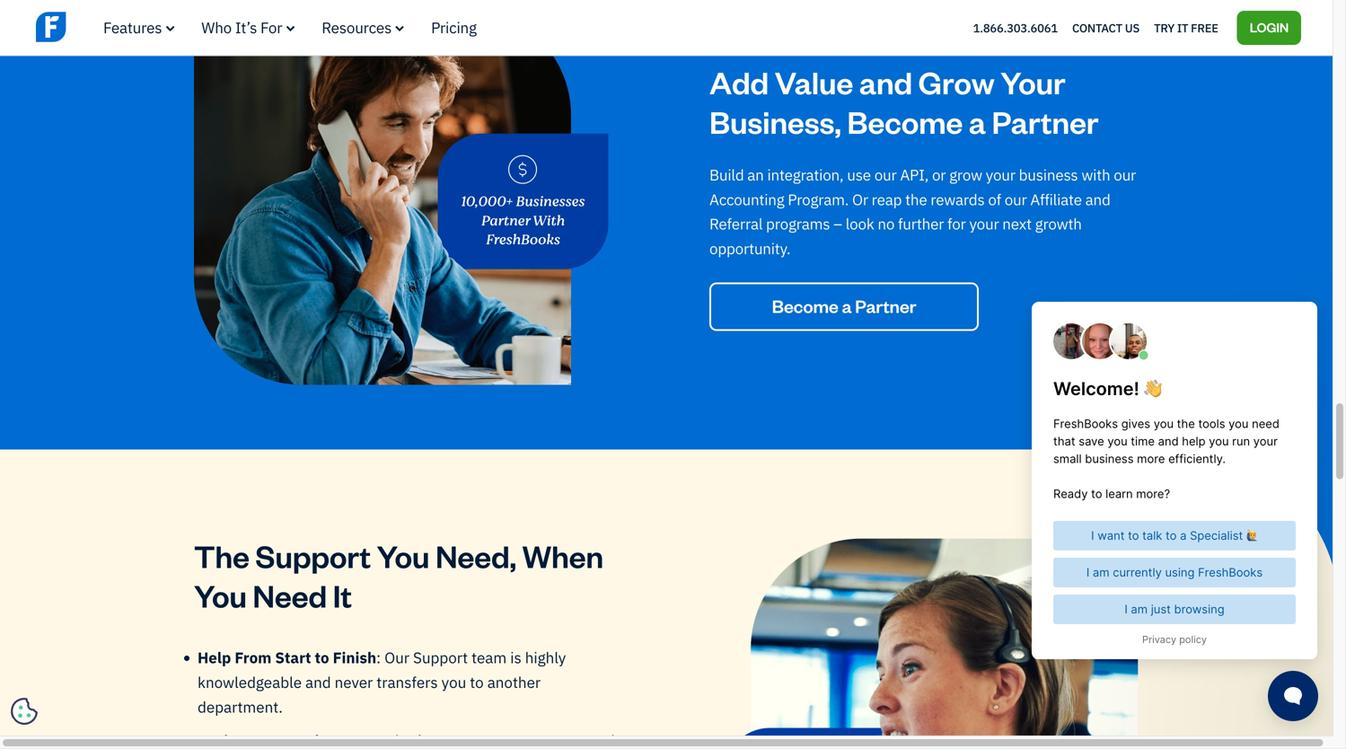 Task type: vqa. For each thing, say whether or not it's contained in the screenshot.
middle and
yes



Task type: describe. For each thing, give the bounding box(es) containing it.
look
[[846, 214, 874, 234]]

who it's for
[[201, 18, 282, 37]]

cookie preferences image
[[11, 698, 38, 725]]

cookie consent banner dialog
[[13, 515, 283, 722]]

0 horizontal spatial you
[[194, 575, 247, 615]]

is
[[510, 648, 522, 668]]

from
[[235, 648, 272, 668]]

features link
[[103, 18, 174, 37]]

team
[[472, 648, 507, 668]]

department.
[[198, 697, 283, 717]]

support inside the support you need, when you need it
[[255, 535, 371, 576]]

a inside become a partner link
[[842, 294, 852, 317]]

an
[[748, 165, 764, 185]]

next
[[1003, 214, 1032, 234]]

or
[[852, 189, 868, 209]]

contact us
[[1072, 20, 1140, 35]]

api,
[[900, 165, 929, 185]]

it's
[[235, 18, 257, 37]]

knowledgeable
[[198, 672, 302, 692]]

never
[[335, 672, 373, 692]]

rewards
[[931, 189, 985, 209]]

us
[[1125, 20, 1140, 35]]

help from start to finish
[[198, 648, 376, 668]]

a inside add value and grow your business, become a partner
[[969, 101, 986, 141]]

integration,
[[767, 165, 844, 185]]

affiliate
[[1030, 189, 1082, 209]]

start
[[275, 648, 311, 668]]

support inside : our support team is highly knowledgeable and never transfers you to another department.
[[413, 648, 468, 668]]

for
[[260, 18, 282, 37]]

login link
[[1237, 11, 1301, 45]]

for
[[948, 214, 966, 234]]

it
[[1177, 20, 1189, 35]]

highly
[[525, 648, 566, 668]]

business
[[1019, 165, 1078, 185]]

become a partner
[[772, 294, 916, 317]]

the
[[194, 535, 249, 576]]

try it free
[[1154, 20, 1219, 35]]

: our support team is highly knowledgeable and never transfers you to another department.
[[198, 648, 566, 717]]

contact
[[1072, 20, 1123, 35]]

finish
[[333, 648, 376, 668]]

–
[[834, 214, 842, 234]]

become a partner link
[[710, 282, 979, 331]]

features
[[103, 18, 162, 37]]

need
[[253, 575, 327, 615]]

add value and grow your business, become a partner
[[710, 61, 1099, 141]]

or
[[932, 165, 946, 185]]

become inside add value and grow your business, become a partner
[[847, 101, 963, 141]]

1 vertical spatial your
[[970, 214, 999, 234]]

transfers
[[377, 672, 438, 692]]

resources
[[322, 18, 392, 37]]

partner inside add value and grow your business, become a partner
[[992, 101, 1099, 141]]

and inside : our support team is highly knowledgeable and never transfers you to another department.
[[305, 672, 331, 692]]

reap
[[872, 189, 902, 209]]

use
[[847, 165, 871, 185]]

try
[[1154, 20, 1175, 35]]

with
[[1082, 165, 1111, 185]]

need,
[[436, 535, 516, 576]]

referral
[[710, 214, 763, 234]]



Task type: locate. For each thing, give the bounding box(es) containing it.
0 vertical spatial partner
[[992, 101, 1099, 141]]

grow
[[919, 61, 995, 102]]

1 horizontal spatial and
[[859, 61, 913, 102]]

you right it
[[377, 535, 430, 576]]

:
[[376, 648, 381, 668]]

your down of
[[970, 214, 999, 234]]

our
[[384, 648, 410, 668]]

when
[[522, 535, 604, 576]]

further
[[898, 214, 944, 234]]

help
[[198, 648, 231, 668]]

pricing
[[431, 18, 477, 37]]

1 vertical spatial partner
[[855, 294, 916, 317]]

0 vertical spatial and
[[859, 61, 913, 102]]

dialog
[[0, 0, 1346, 749]]

and down start
[[305, 672, 331, 692]]

0 horizontal spatial to
[[315, 648, 329, 668]]

it
[[333, 575, 352, 615]]

a down – at right top
[[842, 294, 852, 317]]

1 horizontal spatial become
[[847, 101, 963, 141]]

and
[[859, 61, 913, 102], [1086, 189, 1111, 209], [305, 672, 331, 692]]

a
[[969, 101, 986, 141], [842, 294, 852, 317]]

2 horizontal spatial our
[[1114, 165, 1136, 185]]

the
[[905, 189, 927, 209]]

0 vertical spatial to
[[315, 648, 329, 668]]

free
[[1191, 20, 1219, 35]]

0 horizontal spatial a
[[842, 294, 852, 317]]

you
[[442, 672, 466, 692]]

1 horizontal spatial our
[[1005, 189, 1027, 209]]

1 horizontal spatial support
[[413, 648, 468, 668]]

who it's for link
[[201, 18, 295, 37]]

1.866.303.6061
[[973, 20, 1058, 35]]

become up api,
[[847, 101, 963, 141]]

of
[[988, 189, 1001, 209]]

1 horizontal spatial you
[[377, 535, 430, 576]]

your
[[1001, 61, 1066, 102]]

0 horizontal spatial partner
[[855, 294, 916, 317]]

opportunity.
[[710, 239, 791, 258]]

partner
[[992, 101, 1099, 141], [855, 294, 916, 317]]

partner up business
[[992, 101, 1099, 141]]

1 vertical spatial to
[[470, 672, 484, 692]]

our
[[875, 165, 897, 185], [1114, 165, 1136, 185], [1005, 189, 1027, 209]]

our up reap
[[875, 165, 897, 185]]

no
[[878, 214, 895, 234]]

0 horizontal spatial become
[[772, 294, 839, 317]]

our right of
[[1005, 189, 1027, 209]]

partner with freshbooks image
[[194, 8, 609, 385]]

0 horizontal spatial and
[[305, 672, 331, 692]]

1 horizontal spatial to
[[470, 672, 484, 692]]

1 vertical spatial and
[[1086, 189, 1111, 209]]

become down opportunity.
[[772, 294, 839, 317]]

1 vertical spatial a
[[842, 294, 852, 317]]

a up grow
[[969, 101, 986, 141]]

growth
[[1035, 214, 1082, 234]]

add
[[710, 61, 769, 102]]

to right you
[[470, 672, 484, 692]]

and inside the build an integration, use our api, or grow your business with our accounting program. or reap the rewards of our affiliate and referral programs – look no further for your next growth opportunity.
[[1086, 189, 1111, 209]]

1 horizontal spatial a
[[969, 101, 986, 141]]

the support you need, when you need it
[[194, 535, 604, 615]]

to
[[315, 648, 329, 668], [470, 672, 484, 692]]

your up of
[[986, 165, 1016, 185]]

resources link
[[322, 18, 404, 37]]

our right with
[[1114, 165, 1136, 185]]

freshbooks logo image
[[36, 10, 175, 44]]

and left grow
[[859, 61, 913, 102]]

0 horizontal spatial support
[[255, 535, 371, 576]]

programs
[[766, 214, 830, 234]]

0 vertical spatial become
[[847, 101, 963, 141]]

value
[[775, 61, 853, 102]]

build
[[710, 165, 744, 185]]

1.866.303.6061 link
[[973, 20, 1058, 35]]

to inside : our support team is highly knowledgeable and never transfers you to another department.
[[470, 672, 484, 692]]

another
[[487, 672, 541, 692]]

1 vertical spatial become
[[772, 294, 839, 317]]

try it free link
[[1154, 16, 1219, 39]]

who
[[201, 18, 232, 37]]

contact us link
[[1072, 16, 1140, 39]]

become
[[847, 101, 963, 141], [772, 294, 839, 317]]

0 vertical spatial support
[[255, 535, 371, 576]]

you
[[377, 535, 430, 576], [194, 575, 247, 615]]

0 vertical spatial your
[[986, 165, 1016, 185]]

grow
[[949, 165, 983, 185]]

2 horizontal spatial and
[[1086, 189, 1111, 209]]

and inside add value and grow your business, become a partner
[[859, 61, 913, 102]]

0 vertical spatial a
[[969, 101, 986, 141]]

pricing link
[[431, 18, 477, 37]]

login
[[1250, 18, 1289, 35]]

partner down no
[[855, 294, 916, 317]]

business,
[[710, 101, 841, 141]]

1 vertical spatial support
[[413, 648, 468, 668]]

support
[[255, 535, 371, 576], [413, 648, 468, 668]]

2 vertical spatial and
[[305, 672, 331, 692]]

1 horizontal spatial partner
[[992, 101, 1099, 141]]

and down with
[[1086, 189, 1111, 209]]

build an integration, use our api, or grow your business with our accounting program. or reap the rewards of our affiliate and referral programs – look no further for your next growth opportunity.
[[710, 165, 1136, 258]]

to right start
[[315, 648, 329, 668]]

program.
[[788, 189, 849, 209]]

0 horizontal spatial our
[[875, 165, 897, 185]]

you up help
[[194, 575, 247, 615]]

accounting
[[710, 189, 785, 209]]

your
[[986, 165, 1016, 185], [970, 214, 999, 234]]



